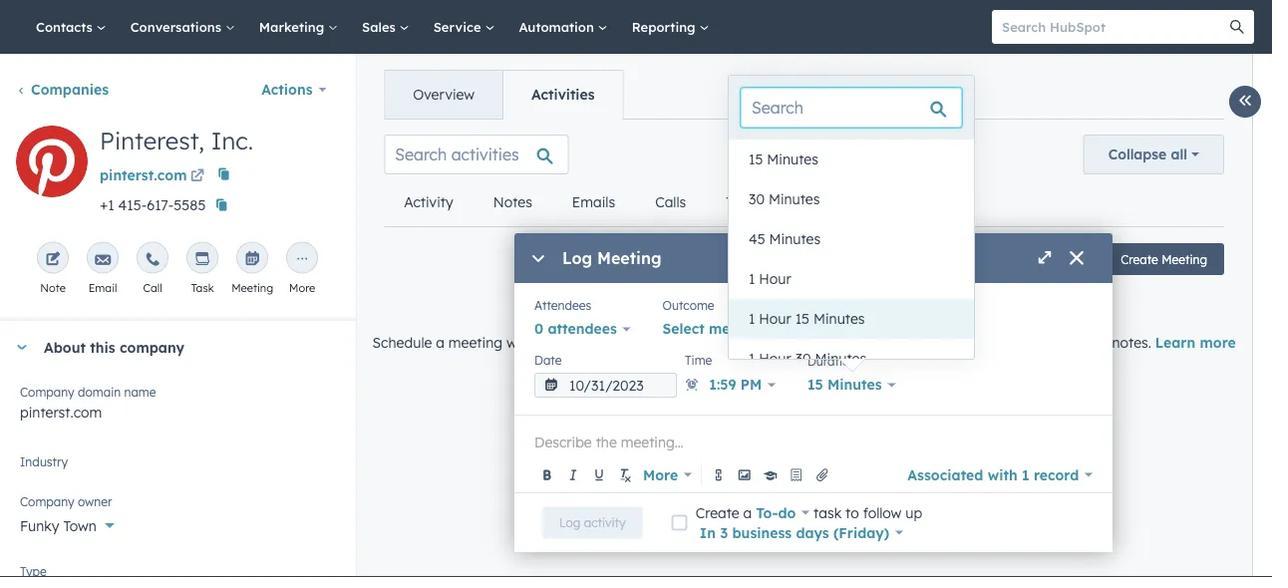 Task type: locate. For each thing, give the bounding box(es) containing it.
feed
[[368, 119, 1240, 371]]

1 vertical spatial to
[[846, 504, 859, 521]]

up
[[906, 504, 922, 521]]

1 horizontal spatial create
[[1121, 252, 1158, 267]]

0 vertical spatial to
[[884, 334, 897, 351]]

1 inside 1 hour 30 minutes button
[[749, 350, 755, 367]]

1 up "log"
[[749, 310, 755, 328]]

pinterst.com up the +1 415-617-5585
[[100, 167, 187, 184]]

a left to-
[[743, 504, 752, 521]]

1 vertical spatial company
[[20, 495, 74, 509]]

1 vertical spatial more
[[643, 466, 678, 484]]

1
[[749, 270, 755, 288], [749, 310, 755, 328], [749, 350, 755, 367], [1022, 466, 1030, 484]]

this right from
[[640, 334, 663, 351]]

minutes down 1 hour button in the right of the page
[[813, 310, 865, 328]]

notes.
[[1112, 334, 1151, 351]]

navigation containing activity
[[384, 178, 884, 227]]

duration
[[808, 354, 857, 368]]

2 navigation from the top
[[384, 178, 884, 227]]

log meeting inside button
[[1005, 252, 1075, 267]]

email image
[[95, 252, 111, 268]]

Search activities search field
[[384, 135, 569, 174]]

with left "0"
[[506, 334, 534, 351]]

reporting link
[[620, 0, 721, 54]]

with
[[506, 334, 534, 351], [988, 466, 1018, 484]]

15 up schedule a meeting with a contact from this record. or log a meeting activity to keep track of your meeting and notes. learn more
[[795, 310, 810, 328]]

0 horizontal spatial with
[[506, 334, 534, 351]]

log meeting up your
[[1005, 252, 1075, 267]]

to up (friday)
[[846, 504, 859, 521]]

company inside the company domain name pinterst.com
[[20, 385, 74, 400]]

company for company owner
[[20, 495, 74, 509]]

15 minutes up the 30 minutes
[[749, 151, 818, 168]]

list box containing 15 minutes
[[729, 140, 974, 379]]

1 horizontal spatial more
[[643, 466, 678, 484]]

hour inside 1 hour 30 minutes button
[[759, 350, 791, 367]]

pinterst.com
[[100, 167, 187, 184], [20, 403, 102, 421]]

domain
[[78, 385, 121, 400]]

company down about
[[20, 385, 74, 400]]

2 hour from the top
[[759, 310, 791, 328]]

activity button
[[384, 178, 473, 226]]

1 horizontal spatial with
[[988, 466, 1018, 484]]

0 vertical spatial create
[[1121, 252, 1158, 267]]

1 vertical spatial pinterst.com
[[20, 403, 102, 421]]

1:59 pm
[[709, 375, 762, 393]]

1 vertical spatial 15 minutes
[[808, 376, 882, 393]]

log meeting down emails button
[[562, 248, 662, 268]]

pinterest, inc.
[[100, 126, 254, 156]]

1 horizontal spatial activity
[[831, 334, 880, 351]]

about this company button
[[0, 321, 335, 374]]

30 minutes button
[[729, 179, 974, 219]]

log meeting
[[562, 248, 662, 268], [1005, 252, 1075, 267]]

meeting
[[709, 320, 766, 338], [449, 334, 503, 351], [773, 334, 827, 351], [1025, 334, 1079, 351]]

more
[[289, 281, 315, 295], [643, 466, 678, 484]]

keep
[[901, 334, 933, 351]]

0 vertical spatial 15
[[749, 151, 763, 168]]

45 minutes button
[[729, 219, 974, 259]]

1 inside 1 hour button
[[749, 270, 755, 288]]

task to follow up
[[810, 504, 922, 521]]

notes button
[[473, 178, 552, 226]]

1 hour
[[749, 270, 791, 288]]

0 horizontal spatial this
[[90, 339, 115, 356]]

15 minutes button
[[729, 140, 974, 179]]

pm
[[741, 375, 762, 393]]

1 horizontal spatial 30
[[795, 350, 811, 367]]

this
[[640, 334, 663, 351], [90, 339, 115, 356]]

1 vertical spatial hour
[[759, 310, 791, 328]]

0 vertical spatial with
[[506, 334, 534, 351]]

0 vertical spatial hour
[[759, 270, 791, 288]]

1 hour from the top
[[759, 270, 791, 288]]

hour inside 1 hour 15 minutes 'button'
[[759, 310, 791, 328]]

0 vertical spatial activity
[[831, 334, 880, 351]]

0 attendees
[[534, 320, 617, 338]]

1 vertical spatial 30
[[795, 350, 811, 367]]

to left 'keep'
[[884, 334, 897, 351]]

minutes up 45 minutes
[[769, 190, 820, 208]]

from
[[605, 334, 636, 351]]

(friday)
[[833, 524, 889, 541]]

log activity button
[[542, 507, 643, 539]]

1 up pm
[[749, 350, 755, 367]]

record
[[1034, 466, 1079, 484]]

this right about
[[90, 339, 115, 356]]

1 inside 1 hour 15 minutes 'button'
[[749, 310, 755, 328]]

1 left record
[[1022, 466, 1030, 484]]

companies
[[31, 81, 109, 98]]

create
[[1121, 252, 1158, 267], [696, 504, 739, 521]]

contacts
[[36, 18, 96, 35]]

1 inside associated with 1 record popup button
[[1022, 466, 1030, 484]]

minutes down duration
[[828, 376, 882, 393]]

0 horizontal spatial activity
[[584, 515, 626, 530]]

link opens in a new window image
[[190, 170, 204, 184]]

a up date
[[538, 334, 547, 351]]

company up funky
[[20, 495, 74, 509]]

link opens in a new window image
[[190, 165, 204, 189]]

0 horizontal spatial more
[[289, 281, 315, 295]]

15 minutes down duration
[[808, 376, 882, 393]]

1 vertical spatial activity
[[584, 515, 626, 530]]

automation link
[[507, 0, 620, 54]]

0 vertical spatial more
[[289, 281, 315, 295]]

0 vertical spatial 30
[[749, 190, 765, 208]]

company for company domain name pinterst.com
[[20, 385, 74, 400]]

date
[[534, 353, 562, 368]]

to
[[884, 334, 897, 351], [846, 504, 859, 521]]

15 inside button
[[749, 151, 763, 168]]

15 minutes
[[749, 151, 818, 168], [808, 376, 882, 393]]

+1
[[100, 196, 114, 213]]

pinterst.com inside the company domain name pinterst.com
[[20, 403, 102, 421]]

actions
[[261, 81, 313, 98]]

with inside feed
[[506, 334, 534, 351]]

a right "log"
[[761, 334, 769, 351]]

to inside feed
[[884, 334, 897, 351]]

Search search field
[[741, 88, 962, 128]]

emails button
[[552, 178, 635, 226]]

minutes inside 'button'
[[813, 310, 865, 328]]

1 company from the top
[[20, 385, 74, 400]]

list box
[[729, 140, 974, 379]]

track
[[937, 334, 970, 351]]

activities
[[531, 86, 595, 103]]

inc.
[[211, 126, 254, 156]]

log
[[562, 248, 592, 268], [1005, 252, 1026, 267], [559, 515, 581, 530]]

1 vertical spatial navigation
[[384, 178, 884, 227]]

1 for 1 hour
[[749, 270, 755, 288]]

in 3 business days (friday)
[[700, 524, 889, 541]]

1 hour 30 minutes
[[749, 350, 867, 367]]

2 vertical spatial hour
[[759, 350, 791, 367]]

with inside associated with 1 record popup button
[[988, 466, 1018, 484]]

1 vertical spatial 15
[[795, 310, 810, 328]]

1 navigation from the top
[[384, 70, 624, 120]]

minutes inside dropdown button
[[828, 376, 882, 393]]

15 down the '1 hour 30 minutes'
[[808, 376, 823, 393]]

meeting inside button
[[1162, 252, 1207, 267]]

1 horizontal spatial this
[[640, 334, 663, 351]]

task image
[[195, 252, 211, 268]]

to-
[[756, 504, 778, 521]]

15 up tasks
[[749, 151, 763, 168]]

select
[[663, 320, 705, 338]]

pinterest,
[[100, 126, 204, 156]]

create for create a
[[696, 504, 739, 521]]

1 vertical spatial create
[[696, 504, 739, 521]]

30 down outcome
[[795, 350, 811, 367]]

create right close dialog icon on the top right of page
[[1121, 252, 1158, 267]]

time
[[685, 353, 712, 368]]

task
[[191, 281, 214, 295]]

more button
[[639, 461, 696, 489]]

15
[[749, 151, 763, 168], [795, 310, 810, 328], [808, 376, 823, 393]]

log for log meeting button
[[1005, 252, 1026, 267]]

1 vertical spatial with
[[988, 466, 1018, 484]]

with left record
[[988, 466, 1018, 484]]

30 minutes
[[749, 190, 820, 208]]

1 down '45'
[[749, 270, 755, 288]]

minutes up 15 minutes dropdown button
[[815, 350, 867, 367]]

0 horizontal spatial 30
[[749, 190, 765, 208]]

30 up '45'
[[749, 190, 765, 208]]

meeting
[[597, 248, 662, 268], [1029, 252, 1075, 267], [1162, 252, 1207, 267], [231, 281, 273, 295]]

create up 3
[[696, 504, 739, 521]]

navigation
[[384, 70, 624, 120], [384, 178, 884, 227]]

create inside button
[[1121, 252, 1158, 267]]

a
[[436, 334, 445, 351], [538, 334, 547, 351], [761, 334, 769, 351], [743, 504, 752, 521]]

associated with 1 record
[[908, 466, 1079, 484]]

expand dialog image
[[1037, 251, 1053, 267]]

note image
[[45, 252, 61, 268]]

2 vertical spatial 15
[[808, 376, 823, 393]]

log inside feed
[[1005, 252, 1026, 267]]

0 vertical spatial navigation
[[384, 70, 624, 120]]

task
[[814, 504, 842, 521]]

collapse all
[[1108, 146, 1187, 163]]

0 vertical spatial 15 minutes
[[749, 151, 818, 168]]

3 hour from the top
[[759, 350, 791, 367]]

schedule
[[372, 334, 432, 351]]

pinterst.com down the domain
[[20, 403, 102, 421]]

attendees
[[534, 298, 591, 313]]

this inside dropdown button
[[90, 339, 115, 356]]

company owner
[[20, 495, 112, 509]]

days
[[796, 524, 829, 541]]

more inside popup button
[[643, 466, 678, 484]]

0 horizontal spatial create
[[696, 504, 739, 521]]

log
[[737, 334, 757, 351]]

a right schedule
[[436, 334, 445, 351]]

1 horizontal spatial log meeting
[[1005, 252, 1075, 267]]

schedule a meeting with a contact from this record. or log a meeting activity to keep track of your meeting and notes. learn more
[[372, 334, 1236, 351]]

30
[[749, 190, 765, 208], [795, 350, 811, 367]]

0 vertical spatial company
[[20, 385, 74, 400]]

about this company
[[44, 339, 185, 356]]

617-
[[147, 196, 174, 213]]

hour
[[759, 270, 791, 288], [759, 310, 791, 328], [759, 350, 791, 367]]

call
[[143, 281, 162, 295]]

meeting image
[[244, 252, 260, 268]]

1 horizontal spatial to
[[884, 334, 897, 351]]

2 company from the top
[[20, 495, 74, 509]]

tasks button
[[706, 178, 782, 226]]

meetings
[[802, 193, 864, 211]]

select meeting outcome
[[663, 320, 831, 338]]

activity inside feed
[[831, 334, 880, 351]]

hour inside 1 hour button
[[759, 270, 791, 288]]



Task type: vqa. For each thing, say whether or not it's contained in the screenshot.


Task type: describe. For each thing, give the bounding box(es) containing it.
search image
[[1230, 20, 1244, 34]]

contacts link
[[24, 0, 118, 54]]

actions button
[[248, 70, 339, 110]]

to-do button
[[756, 501, 810, 525]]

town
[[63, 517, 96, 534]]

0 vertical spatial pinterst.com
[[100, 167, 187, 184]]

learn
[[1155, 334, 1196, 351]]

about
[[44, 339, 86, 356]]

calls button
[[635, 178, 706, 226]]

outcome
[[663, 298, 714, 313]]

minutes up the 30 minutes
[[767, 151, 818, 168]]

sales link
[[350, 0, 421, 54]]

hour for 1 hour
[[759, 270, 791, 288]]

create meeting button
[[1104, 243, 1224, 275]]

15 inside 'button'
[[795, 310, 810, 328]]

notes
[[493, 193, 532, 211]]

attendees
[[548, 320, 617, 338]]

in 3 business days (friday) button
[[700, 521, 903, 545]]

this inside feed
[[640, 334, 663, 351]]

more image
[[294, 252, 310, 268]]

create meeting
[[1121, 252, 1207, 267]]

more
[[1200, 334, 1236, 351]]

in
[[700, 524, 716, 541]]

outcome
[[771, 320, 831, 338]]

of
[[974, 334, 988, 351]]

funky
[[20, 517, 59, 534]]

automation
[[519, 18, 598, 35]]

your
[[992, 334, 1021, 351]]

3
[[720, 524, 728, 541]]

meeting inside button
[[1029, 252, 1075, 267]]

name
[[124, 385, 156, 400]]

all
[[1171, 146, 1187, 163]]

associated with 1 record button
[[908, 461, 1093, 489]]

1 hour 15 minutes
[[749, 310, 865, 328]]

1 hour 30 minutes button
[[729, 339, 974, 379]]

and
[[1083, 334, 1108, 351]]

navigation containing overview
[[384, 70, 624, 120]]

calls
[[655, 193, 686, 211]]

companies link
[[16, 81, 109, 98]]

conversations link
[[118, 0, 247, 54]]

search button
[[1220, 10, 1254, 44]]

to-do
[[756, 504, 796, 521]]

30 inside button
[[749, 190, 765, 208]]

15 minutes inside button
[[749, 151, 818, 168]]

funky town button
[[20, 506, 335, 539]]

note
[[40, 281, 66, 295]]

business
[[732, 524, 792, 541]]

MM/DD/YYYY text field
[[534, 373, 677, 398]]

minutes right '45'
[[769, 230, 821, 248]]

activities button
[[503, 71, 623, 119]]

1 for 1 hour 30 minutes
[[749, 350, 755, 367]]

edit button
[[16, 126, 88, 204]]

service
[[433, 18, 485, 35]]

or
[[716, 334, 733, 351]]

0 horizontal spatial log meeting
[[562, 248, 662, 268]]

collapse
[[1108, 146, 1167, 163]]

0 horizontal spatial to
[[846, 504, 859, 521]]

30 inside button
[[795, 350, 811, 367]]

activity inside button
[[584, 515, 626, 530]]

service link
[[421, 0, 507, 54]]

meetings button
[[782, 178, 884, 226]]

hour for 1 hour 30 minutes
[[759, 350, 791, 367]]

marketing link
[[247, 0, 350, 54]]

overview
[[413, 86, 475, 103]]

company domain name pinterst.com
[[20, 385, 156, 421]]

minutes inside button
[[815, 350, 867, 367]]

learn more link
[[1155, 334, 1236, 351]]

do
[[778, 504, 796, 521]]

sales
[[362, 18, 399, 35]]

feed containing collapse all
[[368, 119, 1240, 371]]

45 minutes
[[749, 230, 821, 248]]

1:59
[[709, 375, 736, 393]]

close dialog image
[[1069, 251, 1085, 267]]

1 hour button
[[729, 259, 974, 299]]

minimize dialog image
[[530, 251, 546, 267]]

create a
[[696, 504, 756, 521]]

Search HubSpot search field
[[992, 10, 1236, 44]]

record.
[[667, 334, 713, 351]]

activity
[[404, 193, 453, 211]]

industry
[[20, 455, 68, 470]]

owner
[[78, 495, 112, 509]]

create for create meeting
[[1121, 252, 1158, 267]]

45
[[749, 230, 765, 248]]

1 for 1 hour 15 minutes
[[749, 310, 755, 328]]

hour for 1 hour 15 minutes
[[759, 310, 791, 328]]

emails
[[572, 193, 615, 211]]

follow
[[863, 504, 902, 521]]

conversations
[[130, 18, 225, 35]]

log for log activity button
[[559, 515, 581, 530]]

15 minutes inside dropdown button
[[808, 376, 882, 393]]

navigation inside feed
[[384, 178, 884, 227]]

call image
[[145, 252, 161, 268]]

caret image
[[16, 345, 28, 350]]

15 inside dropdown button
[[808, 376, 823, 393]]

15 minutes button
[[808, 371, 896, 399]]

reporting
[[632, 18, 699, 35]]

log meeting button
[[988, 243, 1092, 275]]

5585
[[174, 196, 206, 213]]

collapse all button
[[1083, 135, 1224, 174]]

meeting inside select meeting outcome popup button
[[709, 320, 766, 338]]

+1 415-617-5585
[[100, 196, 206, 213]]

email
[[88, 281, 117, 295]]

0
[[534, 320, 544, 338]]



